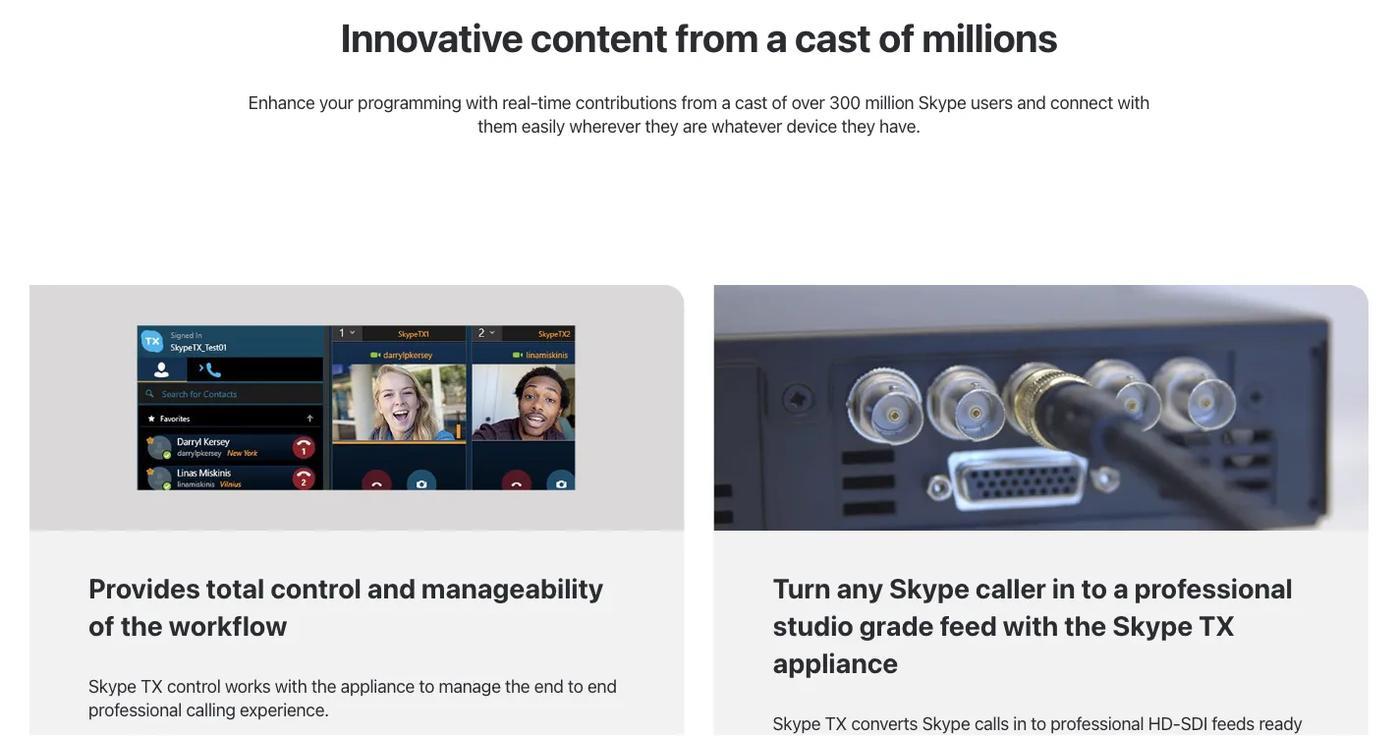 Task type: locate. For each thing, give the bounding box(es) containing it.
in inside skype tx converts skype calls in to professional hd-sdi feeds ready to be integrated into production workflows.
[[1014, 713, 1027, 734]]

they
[[645, 115, 679, 136], [842, 115, 875, 136]]

0 vertical spatial tx
[[1199, 609, 1235, 642]]

converts
[[851, 713, 918, 734]]

2 end from the left
[[588, 675, 617, 696]]

1 vertical spatial and
[[367, 572, 416, 604]]

control inside provides total control and manageability of the workflow
[[270, 572, 361, 604]]

your
[[319, 91, 354, 113]]

1 vertical spatial of
[[772, 91, 787, 113]]

they left are
[[645, 115, 679, 136]]

1 horizontal spatial cast
[[795, 14, 871, 60]]

tx for turn any skype caller in to a professional studio grade feed with the skype tx appliance
[[825, 713, 847, 734]]

1 horizontal spatial control
[[270, 572, 361, 604]]

and
[[1017, 91, 1046, 113], [367, 572, 416, 604]]

2 horizontal spatial of
[[879, 14, 915, 60]]

with up them
[[466, 91, 498, 113]]

turn
[[773, 572, 831, 604]]

1 vertical spatial a
[[722, 91, 731, 113]]

of down provides
[[88, 609, 115, 642]]

skype inside enhance your programming with real-time contributions from a cast of over 300 million skype users and connect with them easily wherever they are whatever device they have.
[[919, 91, 967, 113]]

and inside provides total control and manageability of the workflow
[[367, 572, 416, 604]]

1 horizontal spatial of
[[772, 91, 787, 113]]

0 horizontal spatial they
[[645, 115, 679, 136]]

wherever
[[570, 115, 641, 136]]

skype
[[919, 91, 967, 113], [889, 572, 970, 604], [1113, 609, 1193, 642], [88, 675, 136, 696], [773, 713, 821, 734], [922, 713, 971, 734]]

1 vertical spatial cast
[[735, 91, 768, 113]]

0 vertical spatial of
[[879, 14, 915, 60]]

provides total control and manageability of the workflow
[[88, 572, 604, 642]]

0 horizontal spatial and
[[367, 572, 416, 604]]

cast up whatever
[[735, 91, 768, 113]]

the
[[121, 609, 163, 642], [1065, 609, 1107, 642], [311, 675, 336, 696], [505, 675, 530, 696]]

feeds
[[1212, 713, 1255, 734]]

tx
[[1199, 609, 1235, 642], [141, 675, 163, 696], [825, 713, 847, 734]]

appliance inside skype tx control works with the appliance to manage the end to end professional calling experience.
[[341, 675, 415, 696]]

easily
[[522, 115, 565, 136]]

a
[[766, 14, 787, 60], [722, 91, 731, 113], [1113, 572, 1129, 604]]

0 horizontal spatial in
[[1014, 713, 1027, 734]]

control right 'total'
[[270, 572, 361, 604]]

0 horizontal spatial end
[[534, 675, 564, 696]]

0 horizontal spatial control
[[167, 675, 221, 696]]

of up million
[[879, 14, 915, 60]]

of
[[879, 14, 915, 60], [772, 91, 787, 113], [88, 609, 115, 642]]

control up calling
[[167, 675, 221, 696]]

hd-
[[1149, 713, 1181, 734]]

1 horizontal spatial end
[[588, 675, 617, 696]]

2 vertical spatial of
[[88, 609, 115, 642]]

them
[[478, 115, 517, 136]]

enhance your programming with real-time contributions from a cast of over 300 million skype users and connect with them easily wherever they are whatever device they have.
[[248, 91, 1150, 136]]

1 horizontal spatial and
[[1017, 91, 1046, 113]]

connect
[[1051, 91, 1114, 113]]

2 horizontal spatial a
[[1113, 572, 1129, 604]]

appliance
[[773, 647, 899, 679], [341, 675, 415, 696]]

professional for turn any skype caller in to a professional studio grade feed with the skype tx appliance
[[1135, 572, 1293, 604]]

have.
[[880, 115, 921, 136]]

integrated
[[817, 736, 895, 736]]

control
[[270, 572, 361, 604], [167, 675, 221, 696]]

in right caller
[[1053, 572, 1076, 604]]

calling
[[186, 699, 236, 720]]

with up experience. on the bottom of page
[[275, 675, 307, 696]]

works
[[225, 675, 271, 696]]

with
[[466, 91, 498, 113], [1118, 91, 1150, 113], [1003, 609, 1059, 642], [275, 675, 307, 696]]

in
[[1053, 572, 1076, 604], [1014, 713, 1027, 734]]

tx inside skype tx control works with the appliance to manage the end to end professional calling experience.
[[141, 675, 163, 696]]

from up are
[[681, 91, 717, 113]]

1 vertical spatial from
[[681, 91, 717, 113]]

1 horizontal spatial appliance
[[773, 647, 899, 679]]

in right calls
[[1014, 713, 1027, 734]]

0 vertical spatial control
[[270, 572, 361, 604]]

2 vertical spatial tx
[[825, 713, 847, 734]]

control for works
[[167, 675, 221, 696]]

appliance down studio
[[773, 647, 899, 679]]

2 vertical spatial a
[[1113, 572, 1129, 604]]

appliance down provides total control and manageability of the workflow
[[341, 675, 415, 696]]

0 horizontal spatial a
[[722, 91, 731, 113]]

0 vertical spatial in
[[1053, 572, 1076, 604]]

sdi
[[1181, 713, 1208, 734]]

professional inside turn any skype caller in to a professional studio grade feed with the skype tx appliance
[[1135, 572, 1293, 604]]

they down 300
[[842, 115, 875, 136]]

of inside provides total control and manageability of the workflow
[[88, 609, 115, 642]]

over
[[792, 91, 825, 113]]

professional inside skype tx converts skype calls in to professional hd-sdi feeds ready to be integrated into production workflows.
[[1051, 713, 1144, 734]]

from up enhance your programming with real-time contributions from a cast of over 300 million skype users and connect with them easily wherever they are whatever device they have.
[[675, 14, 759, 60]]

1 end from the left
[[534, 675, 564, 696]]

0 horizontal spatial tx
[[141, 675, 163, 696]]

of inside enhance your programming with real-time contributions from a cast of over 300 million skype users and connect with them easily wherever they are whatever device they have.
[[772, 91, 787, 113]]

0 vertical spatial and
[[1017, 91, 1046, 113]]

whatever
[[712, 115, 782, 136]]

cast up 300
[[795, 14, 871, 60]]

of left the over
[[772, 91, 787, 113]]

professional for skype tx converts skype calls in to professional hd-sdi feeds ready to be integrated into production workflows.
[[1051, 713, 1144, 734]]

1 horizontal spatial tx
[[825, 713, 847, 734]]

manage
[[439, 675, 501, 696]]

the inside turn any skype caller in to a professional studio grade feed with the skype tx appliance
[[1065, 609, 1107, 642]]

with right connect
[[1118, 91, 1150, 113]]

into
[[900, 736, 928, 736]]

from
[[675, 14, 759, 60], [681, 91, 717, 113]]

studio
[[773, 609, 854, 642]]

to inside turn any skype caller in to a professional studio grade feed with the skype tx appliance
[[1082, 572, 1108, 604]]

from inside enhance your programming with real-time contributions from a cast of over 300 million skype users and connect with them easily wherever they are whatever device they have.
[[681, 91, 717, 113]]

cast
[[795, 14, 871, 60], [735, 91, 768, 113]]

tx inside skype tx converts skype calls in to professional hd-sdi feeds ready to be integrated into production workflows.
[[825, 713, 847, 734]]

2 horizontal spatial tx
[[1199, 609, 1235, 642]]

0 horizontal spatial appliance
[[341, 675, 415, 696]]

professional inside skype tx control works with the appliance to manage the end to end professional calling experience.
[[88, 699, 182, 720]]

1 vertical spatial tx
[[141, 675, 163, 696]]

turn any skype caller in to a professional studio grade feed with the skype tx appliance
[[773, 572, 1293, 679]]

professional
[[1135, 572, 1293, 604], [88, 699, 182, 720], [1051, 713, 1144, 734]]

end
[[534, 675, 564, 696], [588, 675, 617, 696]]

innovative
[[341, 14, 523, 60]]

1 horizontal spatial in
[[1053, 572, 1076, 604]]

0 vertical spatial cast
[[795, 14, 871, 60]]

calls
[[975, 713, 1009, 734]]

1 horizontal spatial they
[[842, 115, 875, 136]]

1 vertical spatial in
[[1014, 713, 1027, 734]]

with down caller
[[1003, 609, 1059, 642]]

with inside skype tx control works with the appliance to manage the end to end professional calling experience.
[[275, 675, 307, 696]]

to
[[1082, 572, 1108, 604], [419, 675, 435, 696], [568, 675, 583, 696], [1031, 713, 1047, 734], [773, 736, 788, 736]]

0 horizontal spatial of
[[88, 609, 115, 642]]

2 they from the left
[[842, 115, 875, 136]]

1 vertical spatial control
[[167, 675, 221, 696]]

control inside skype tx control works with the appliance to manage the end to end professional calling experience.
[[167, 675, 221, 696]]

1 horizontal spatial a
[[766, 14, 787, 60]]

0 horizontal spatial cast
[[735, 91, 768, 113]]

content
[[531, 14, 668, 60]]

cast inside enhance your programming with real-time contributions from a cast of over 300 million skype users and connect with them easily wherever they are whatever device they have.
[[735, 91, 768, 113]]

workflow
[[169, 609, 288, 642]]



Task type: vqa. For each thing, say whether or not it's contained in the screenshot.
ACCOUNT
no



Task type: describe. For each thing, give the bounding box(es) containing it.
tx inside turn any skype caller in to a professional studio grade feed with the skype tx appliance
[[1199, 609, 1235, 642]]

any
[[837, 572, 884, 604]]

device
[[787, 115, 837, 136]]

million
[[865, 91, 914, 113]]

users
[[971, 91, 1013, 113]]

real-
[[502, 91, 538, 113]]

a inside enhance your programming with real-time contributions from a cast of over 300 million skype users and connect with them easily wherever they are whatever device they have.
[[722, 91, 731, 113]]

control for and
[[270, 572, 361, 604]]

workflows.
[[1021, 736, 1103, 736]]

of for cast
[[879, 14, 915, 60]]

0 vertical spatial from
[[675, 14, 759, 60]]

skype tx converts skype calls in to professional hd-sdi feeds ready to be integrated into production workflows.
[[773, 713, 1303, 736]]

production
[[933, 736, 1017, 736]]

a inside turn any skype caller in to a professional studio grade feed with the skype tx appliance
[[1113, 572, 1129, 604]]

and inside enhance your programming with real-time contributions from a cast of over 300 million skype users and connect with them easily wherever they are whatever device they have.
[[1017, 91, 1046, 113]]

the inside provides total control and manageability of the workflow
[[121, 609, 163, 642]]

total
[[206, 572, 265, 604]]

in inside turn any skype caller in to a professional studio grade feed with the skype tx appliance
[[1053, 572, 1076, 604]]

experience.
[[240, 699, 329, 720]]

caller
[[976, 572, 1047, 604]]

skype inside skype tx control works with the appliance to manage the end to end professional calling experience.
[[88, 675, 136, 696]]

enhance
[[248, 91, 315, 113]]

with inside turn any skype caller in to a professional studio grade feed with the skype tx appliance
[[1003, 609, 1059, 642]]

provides
[[88, 572, 200, 604]]

grade
[[860, 609, 934, 642]]

millions
[[922, 14, 1058, 60]]

be
[[793, 736, 812, 736]]

appliance inside turn any skype caller in to a professional studio grade feed with the skype tx appliance
[[773, 647, 899, 679]]

contributions
[[576, 91, 677, 113]]

0 vertical spatial a
[[766, 14, 787, 60]]

ready
[[1259, 713, 1303, 734]]

1 they from the left
[[645, 115, 679, 136]]

time
[[538, 91, 571, 113]]

innovative content from a cast of millions
[[341, 14, 1058, 60]]

300
[[830, 91, 861, 113]]

of for manageability
[[88, 609, 115, 642]]

feed
[[940, 609, 997, 642]]

skype tx control works with the appliance to manage the end to end professional calling experience.
[[88, 675, 617, 720]]

programming
[[358, 91, 462, 113]]

manageability
[[422, 572, 604, 604]]

are
[[683, 115, 707, 136]]

tx for provides total control and manageability of the workflow
[[141, 675, 163, 696]]



